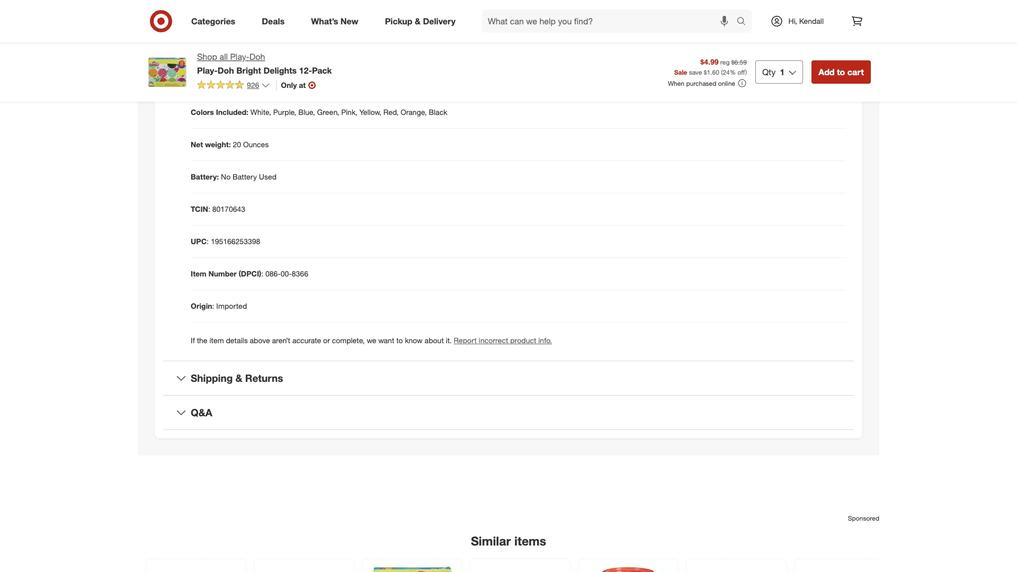 Task type: vqa. For each thing, say whether or not it's contained in the screenshot.


Task type: locate. For each thing, give the bounding box(es) containing it.
includes:
[[191, 75, 223, 85]]

creative
[[260, 43, 287, 52]]

: left 195166253398
[[207, 237, 209, 246]]

qty 1
[[762, 67, 785, 77]]

doh up the bright
[[250, 52, 265, 62]]

item number (dpci) : 086-00-8366
[[191, 269, 308, 279]]

new
[[341, 16, 359, 26]]

0 vertical spatial to
[[837, 67, 845, 77]]

incorrect
[[479, 336, 508, 345]]

to right add
[[837, 67, 845, 77]]

12-
[[299, 65, 312, 75]]

:
[[208, 205, 210, 214], [207, 237, 209, 246], [261, 269, 263, 279], [212, 302, 214, 311]]

yellow,
[[360, 108, 381, 117]]

to
[[837, 67, 845, 77], [396, 336, 403, 345]]

similar items region
[[138, 472, 894, 572]]

0 horizontal spatial play-
[[197, 65, 218, 75]]

colors
[[191, 108, 214, 117]]

cart
[[848, 67, 864, 77]]

& left returns
[[236, 372, 242, 384]]

: left '086-'
[[261, 269, 263, 279]]

aren't
[[272, 336, 290, 345]]

play- up the bright
[[230, 52, 250, 62]]

tcin : 80170643
[[191, 205, 245, 214]]

when
[[668, 79, 685, 87]]

0 horizontal spatial to
[[396, 336, 403, 345]]

: left 80170643
[[208, 205, 210, 214]]

hi,
[[789, 16, 797, 26]]

product
[[510, 336, 536, 345]]

upc : 195166253398
[[191, 237, 260, 246]]

add to cart
[[819, 67, 864, 77]]

used
[[259, 172, 277, 182]]

only
[[281, 80, 297, 90]]

image of play-doh bright delights 12-pack image
[[146, 51, 189, 93]]

20
[[233, 140, 241, 149]]

choking_hazard_small_parts
[[309, 11, 405, 20]]

categories link
[[182, 10, 249, 33]]

play- down shop
[[197, 65, 218, 75]]

report
[[454, 336, 477, 345]]

off
[[738, 68, 745, 76]]

all
[[220, 52, 228, 62]]

above
[[250, 336, 270, 345]]

8366
[[292, 269, 308, 279]]

1 horizontal spatial to
[[837, 67, 845, 77]]

weight:
[[205, 140, 231, 149]]

q&a
[[191, 406, 212, 419]]

(dpci)
[[239, 269, 261, 279]]

$4.99
[[701, 57, 719, 66]]

& right pickup
[[415, 16, 421, 26]]

shipping & returns button
[[163, 361, 854, 395]]

: for imported
[[212, 302, 214, 311]]

number
[[208, 269, 237, 279]]

shipping
[[191, 372, 233, 384]]

play-
[[230, 52, 250, 62], [197, 65, 218, 75]]

deals
[[262, 16, 285, 26]]

195166253398
[[211, 237, 260, 246]]

educational
[[191, 43, 233, 52]]

0 horizontal spatial &
[[236, 372, 242, 384]]

search button
[[732, 10, 757, 35]]

1 horizontal spatial &
[[415, 16, 421, 26]]

tool
[[258, 75, 272, 85]]

delights
[[264, 65, 297, 75]]

reg
[[720, 58, 730, 66]]

we
[[367, 336, 376, 345]]

doh down all
[[218, 65, 234, 75]]

& inside dropdown button
[[236, 372, 242, 384]]

cpsc
[[191, 11, 211, 20]]

1 vertical spatial to
[[396, 336, 403, 345]]

1 horizontal spatial doh
[[250, 52, 265, 62]]

pink,
[[341, 108, 357, 117]]

thinking
[[290, 43, 317, 52]]

pickup & delivery link
[[376, 10, 469, 33]]

0 vertical spatial play-
[[230, 52, 250, 62]]

1 horizontal spatial play-
[[230, 52, 250, 62]]

choking
[[214, 11, 243, 20]]

q&a button
[[163, 396, 854, 430]]

to right want
[[396, 336, 403, 345]]

1 vertical spatial &
[[236, 372, 242, 384]]

1 vertical spatial doh
[[218, 65, 234, 75]]

focus:
[[235, 43, 258, 52]]

add
[[819, 67, 835, 77]]

blue,
[[298, 108, 315, 117]]

educational focus: creative thinking
[[191, 43, 317, 52]]

details
[[226, 336, 248, 345]]

play-doh growin' mane lion and friends image
[[369, 566, 456, 572]]

or
[[323, 336, 330, 345]]

hazard
[[245, 11, 270, 20]]

0 vertical spatial &
[[415, 16, 421, 26]]

report incorrect product info. button
[[454, 335, 552, 346]]

battery: no battery used
[[191, 172, 277, 182]]

&
[[415, 16, 421, 26], [236, 372, 242, 384]]

: left the imported
[[212, 302, 214, 311]]



Task type: describe. For each thing, give the bounding box(es) containing it.
ounces
[[243, 140, 269, 149]]

sponsored
[[848, 514, 880, 522]]

1 vertical spatial play-
[[197, 65, 218, 75]]

& for shipping
[[236, 372, 242, 384]]

0 vertical spatial doh
[[250, 52, 265, 62]]

sale
[[674, 68, 687, 76]]

)
[[745, 68, 747, 76]]

cpsc choking hazard warnings: choking_hazard_small_parts
[[191, 11, 405, 20]]

info.
[[538, 336, 552, 345]]

know
[[405, 336, 423, 345]]

battery
[[233, 172, 257, 182]]

complete,
[[332, 336, 365, 345]]

add to cart button
[[812, 60, 871, 84]]

orange,
[[401, 108, 427, 117]]

imported
[[216, 302, 247, 311]]

purple,
[[273, 108, 296, 117]]

%
[[730, 68, 736, 76]]

sculpting
[[225, 75, 256, 85]]

1
[[780, 67, 785, 77]]

red,
[[383, 108, 399, 117]]

white,
[[251, 108, 271, 117]]

pickup & delivery
[[385, 16, 456, 26]]

086-
[[265, 269, 281, 279]]

1.60
[[707, 68, 719, 76]]

hi, kendall
[[789, 16, 824, 26]]

$4.99 reg $6.59 sale save $ 1.60 ( 24 % off )
[[674, 57, 747, 76]]

0 horizontal spatial doh
[[218, 65, 234, 75]]

00-
[[281, 269, 292, 279]]

What can we help you find? suggestions appear below search field
[[482, 10, 739, 33]]

origin
[[191, 302, 212, 311]]

only at
[[281, 80, 306, 90]]

included:
[[216, 108, 248, 117]]

save
[[689, 68, 702, 76]]

pickup
[[385, 16, 412, 26]]

to inside the add to cart button
[[837, 67, 845, 77]]

similar items
[[471, 533, 546, 548]]

deals link
[[253, 10, 298, 33]]

origin : imported
[[191, 302, 247, 311]]

categories
[[191, 16, 235, 26]]

(
[[721, 68, 723, 76]]

upc
[[191, 237, 207, 246]]

$6.59
[[732, 58, 747, 66]]

green,
[[317, 108, 339, 117]]

tcin
[[191, 205, 208, 214]]

pack
[[312, 65, 332, 75]]

items
[[514, 533, 546, 548]]

if the item details above aren't accurate or complete, we want to know about it. report incorrect product info.
[[191, 336, 552, 345]]

play-doh classic canister retro set with 6 non-toxic colors image
[[585, 566, 672, 572]]

: for 80170643
[[208, 205, 210, 214]]

& for pickup
[[415, 16, 421, 26]]

at
[[299, 80, 306, 90]]

warnings:
[[272, 11, 307, 20]]

want
[[378, 336, 394, 345]]

online
[[718, 79, 735, 87]]

net
[[191, 140, 203, 149]]

similar
[[471, 533, 511, 548]]

battery:
[[191, 172, 219, 182]]

bright
[[236, 65, 261, 75]]

if
[[191, 336, 195, 345]]

what's
[[311, 16, 338, 26]]

no
[[221, 172, 231, 182]]

play-doh retro classic can collection - 12pk image
[[477, 566, 564, 572]]

qty
[[762, 67, 776, 77]]

shop
[[197, 52, 217, 62]]

24
[[723, 68, 730, 76]]

80170643
[[212, 205, 245, 214]]

it.
[[446, 336, 452, 345]]

shipping & returns
[[191, 372, 283, 384]]

purchased
[[686, 79, 717, 87]]

about
[[425, 336, 444, 345]]

when purchased online
[[668, 79, 735, 87]]

the
[[197, 336, 207, 345]]

: for 195166253398
[[207, 237, 209, 246]]



